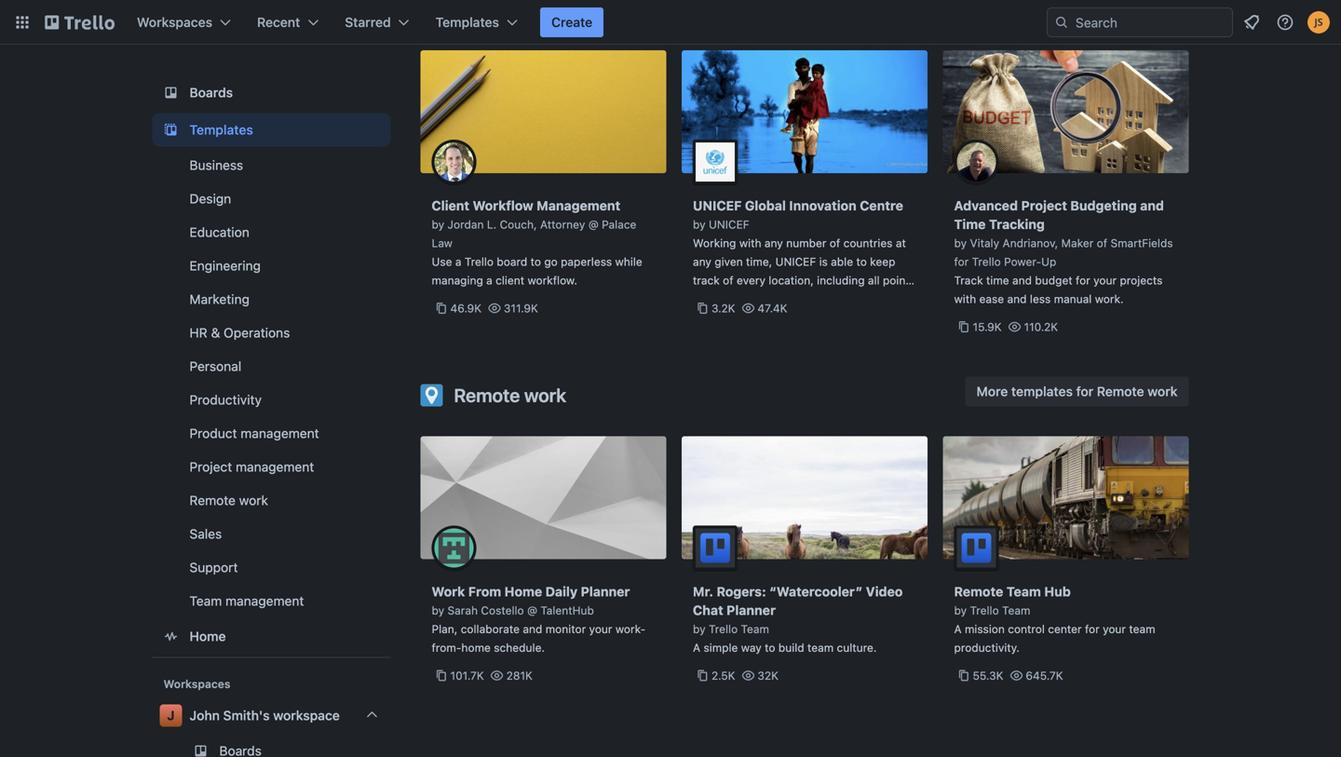 Task type: vqa. For each thing, say whether or not it's contained in the screenshot.
including
yes



Task type: locate. For each thing, give the bounding box(es) containing it.
able
[[831, 255, 854, 268]]

1 vertical spatial team
[[808, 642, 834, 655]]

by up mission
[[955, 604, 967, 617]]

15.9k
[[973, 321, 1002, 334]]

costello
[[481, 604, 524, 617]]

trello inside advanced project budgeting and time tracking by vitaly andrianov, maker of smartfields for trello power-up track time and budget for your projects with ease and less manual work.
[[972, 255, 1001, 268]]

0 horizontal spatial a
[[456, 255, 462, 268]]

trello team image for mr.
[[693, 526, 738, 571]]

@ for management
[[589, 218, 599, 231]]

personal link
[[152, 352, 391, 381]]

0 horizontal spatial home
[[190, 629, 226, 644]]

remote
[[1098, 384, 1145, 399], [454, 384, 520, 406], [190, 493, 236, 508], [955, 584, 1004, 600]]

and up schedule.
[[523, 623, 543, 636]]

team up the way
[[741, 623, 770, 636]]

Search field
[[1070, 8, 1233, 36]]

projects
[[1120, 274, 1163, 287]]

attorney
[[540, 218, 586, 231]]

your up the work.
[[1094, 274, 1117, 287]]

2 horizontal spatial to
[[857, 255, 867, 268]]

@ inside client workflow management by jordan l. couch, attorney @ palace law use a trello board to go paperless while managing a client workflow.
[[589, 218, 599, 231]]

1 horizontal spatial trello team image
[[955, 526, 999, 571]]

a right use
[[456, 255, 462, 268]]

hr & operations
[[190, 325, 290, 340]]

0 horizontal spatial a
[[693, 642, 701, 655]]

planner up 'talenthub' at the bottom
[[581, 584, 630, 600]]

workspaces up 'board' icon
[[137, 14, 212, 30]]

work-
[[616, 623, 646, 636]]

primary element
[[0, 0, 1342, 45]]

your right center
[[1103, 623, 1127, 636]]

your left the work-
[[589, 623, 613, 636]]

for up the manual
[[1076, 274, 1091, 287]]

ease
[[980, 293, 1005, 306]]

management down support link
[[226, 593, 304, 609]]

by down "time"
[[955, 237, 967, 250]]

time
[[987, 274, 1010, 287]]

mr. rogers: "watercooler" video chat planner by trello team a simple way to build team culture.
[[693, 584, 903, 655]]

palace
[[602, 218, 637, 231]]

for inside button
[[1077, 384, 1094, 399]]

1 trello team image from the left
[[693, 526, 738, 571]]

remote right the templates
[[1098, 384, 1145, 399]]

business
[[190, 157, 243, 173]]

by up the working on the right of the page
[[693, 218, 706, 231]]

1 vertical spatial remote work
[[190, 493, 268, 508]]

andrianov,
[[1003, 237, 1059, 250]]

location,
[[769, 274, 814, 287]]

your
[[1094, 274, 1117, 287], [589, 623, 613, 636], [1103, 623, 1127, 636]]

0 vertical spatial workspaces
[[137, 14, 212, 30]]

remote work link
[[152, 486, 391, 516]]

0 horizontal spatial @
[[527, 604, 538, 617]]

track
[[955, 274, 984, 287]]

document,
[[859, 293, 916, 306]]

1 vertical spatial @
[[527, 604, 538, 617]]

by up law
[[432, 218, 445, 231]]

0 vertical spatial remote work
[[454, 384, 567, 406]]

trello team image up mission
[[955, 526, 999, 571]]

home right home image
[[190, 629, 226, 644]]

recent button
[[246, 7, 330, 37]]

manual
[[1054, 293, 1092, 306]]

1 vertical spatial any
[[693, 255, 712, 268]]

create
[[552, 14, 593, 30]]

1 vertical spatial a
[[487, 274, 493, 287]]

management down productivity link
[[241, 426, 319, 441]]

simple
[[704, 642, 738, 655]]

team down support in the left bottom of the page
[[190, 593, 222, 609]]

of inside advanced project budgeting and time tracking by vitaly andrianov, maker of smartfields for trello power-up track time and budget for your projects with ease and less manual work.
[[1097, 237, 1108, 250]]

templates right starred dropdown button
[[436, 14, 499, 30]]

trello team image
[[693, 526, 738, 571], [955, 526, 999, 571]]

unicef
[[693, 198, 742, 213], [709, 218, 750, 231], [776, 255, 816, 268]]

and down the power-
[[1013, 274, 1032, 287]]

unicef global innovation centre by unicef working with any number of countries at any given time, unicef is able to keep track of every location, including all points of contact and every important document, on dedicated trello boards.
[[693, 198, 916, 324]]

board
[[497, 255, 528, 268]]

a left client
[[487, 274, 493, 287]]

a inside remote team hub by trello team a mission control center for your team productivity.
[[955, 623, 962, 636]]

planner inside mr. rogers: "watercooler" video chat planner by trello team a simple way to build team culture.
[[727, 603, 776, 618]]

1 vertical spatial templates
[[190, 122, 253, 137]]

trello left the boards.
[[765, 311, 794, 324]]

team management
[[190, 593, 304, 609]]

management for team management
[[226, 593, 304, 609]]

2.5k
[[712, 670, 736, 683]]

operations
[[224, 325, 290, 340]]

keep
[[870, 255, 896, 268]]

0 horizontal spatial planner
[[581, 584, 630, 600]]

0 vertical spatial home
[[505, 584, 543, 600]]

trello
[[465, 255, 494, 268], [972, 255, 1001, 268], [765, 311, 794, 324], [971, 604, 1000, 617], [709, 623, 738, 636]]

management
[[241, 426, 319, 441], [236, 459, 314, 475], [226, 593, 304, 609]]

0 vertical spatial @
[[589, 218, 599, 231]]

trello up simple
[[709, 623, 738, 636]]

to left go
[[531, 255, 541, 268]]

0 vertical spatial every
[[737, 274, 766, 287]]

and up dedicated
[[750, 293, 770, 306]]

1 vertical spatial a
[[693, 642, 701, 655]]

1 horizontal spatial work
[[524, 384, 567, 406]]

1 horizontal spatial project
[[1022, 198, 1068, 213]]

mission
[[965, 623, 1005, 636]]

management down product management link
[[236, 459, 314, 475]]

support
[[190, 560, 238, 575]]

any up track
[[693, 255, 712, 268]]

workflow
[[473, 198, 534, 213]]

project management
[[190, 459, 314, 475]]

1 vertical spatial with
[[955, 293, 977, 306]]

jordan
[[448, 218, 484, 231]]

for
[[955, 255, 969, 268], [1076, 274, 1091, 287], [1077, 384, 1094, 399], [1086, 623, 1100, 636]]

0 horizontal spatial trello team image
[[693, 526, 738, 571]]

1 horizontal spatial templates
[[436, 14, 499, 30]]

trello up mission
[[971, 604, 1000, 617]]

0 vertical spatial planner
[[581, 584, 630, 600]]

1 horizontal spatial home
[[505, 584, 543, 600]]

and left less
[[1008, 293, 1027, 306]]

remote up sales
[[190, 493, 236, 508]]

a left simple
[[693, 642, 701, 655]]

0 vertical spatial a
[[456, 255, 462, 268]]

remote inside button
[[1098, 384, 1145, 399]]

a left mission
[[955, 623, 962, 636]]

2 trello team image from the left
[[955, 526, 999, 571]]

with inside unicef global innovation centre by unicef working with any number of countries at any given time, unicef is able to keep track of every location, including all points of contact and every important document, on dedicated trello boards.
[[740, 237, 762, 250]]

remote up mission
[[955, 584, 1004, 600]]

product management
[[190, 426, 319, 441]]

0 horizontal spatial to
[[531, 255, 541, 268]]

sarah costello @ talenthub image
[[432, 526, 477, 571]]

all
[[868, 274, 880, 287]]

workspaces up john at the bottom of page
[[164, 678, 231, 691]]

@ down management
[[589, 218, 599, 231]]

to inside client workflow management by jordan l. couch, attorney @ palace law use a trello board to go paperless while managing a client workflow.
[[531, 255, 541, 268]]

boards
[[190, 85, 233, 100]]

@ right 'costello'
[[527, 604, 538, 617]]

business link
[[152, 150, 391, 180]]

video
[[866, 584, 903, 600]]

1 horizontal spatial team
[[1130, 623, 1156, 636]]

to inside unicef global innovation centre by unicef working with any number of countries at any given time, unicef is able to keep track of every location, including all points of contact and every important document, on dedicated trello boards.
[[857, 255, 867, 268]]

2 vertical spatial management
[[226, 593, 304, 609]]

1 vertical spatial project
[[190, 459, 232, 475]]

sales
[[190, 526, 222, 542]]

0 vertical spatial project
[[1022, 198, 1068, 213]]

by down chat
[[693, 623, 706, 636]]

1 horizontal spatial with
[[955, 293, 977, 306]]

trello team image up mr.
[[693, 526, 738, 571]]

with up time,
[[740, 237, 762, 250]]

management for project management
[[236, 459, 314, 475]]

to inside mr. rogers: "watercooler" video chat planner by trello team a simple way to build team culture.
[[765, 642, 776, 655]]

to right the way
[[765, 642, 776, 655]]

engineering
[[190, 258, 261, 273]]

@ inside work from home daily planner by sarah costello @ talenthub plan, collaborate and monitor your work- from-home schedule.
[[527, 604, 538, 617]]

templates up business
[[190, 122, 253, 137]]

l.
[[487, 218, 497, 231]]

project
[[1022, 198, 1068, 213], [190, 459, 232, 475]]

productivity.
[[955, 642, 1020, 655]]

0 horizontal spatial project
[[190, 459, 232, 475]]

project down product at the left bottom of page
[[190, 459, 232, 475]]

client
[[496, 274, 525, 287]]

home up 'costello'
[[505, 584, 543, 600]]

a
[[456, 255, 462, 268], [487, 274, 493, 287]]

0 vertical spatial any
[[765, 237, 783, 250]]

john smith (johnsmith38824343) image
[[1308, 11, 1331, 34]]

1 vertical spatial home
[[190, 629, 226, 644]]

0 vertical spatial templates
[[436, 14, 499, 30]]

1 vertical spatial planner
[[727, 603, 776, 618]]

trello up the managing
[[465, 255, 494, 268]]

time,
[[746, 255, 773, 268]]

1 horizontal spatial @
[[589, 218, 599, 231]]

0 vertical spatial with
[[740, 237, 762, 250]]

any
[[765, 237, 783, 250], [693, 255, 712, 268]]

sarah
[[448, 604, 478, 617]]

0 vertical spatial team
[[1130, 623, 1156, 636]]

every down time,
[[737, 274, 766, 287]]

0 horizontal spatial any
[[693, 255, 712, 268]]

with down track
[[955, 293, 977, 306]]

remote right remote work icon
[[454, 384, 520, 406]]

0 horizontal spatial templates
[[190, 122, 253, 137]]

education link
[[152, 217, 391, 247]]

track
[[693, 274, 720, 287]]

your inside remote team hub by trello team a mission control center for your team productivity.
[[1103, 623, 1127, 636]]

templates
[[1012, 384, 1073, 399]]

1 horizontal spatial a
[[955, 623, 962, 636]]

team right center
[[1130, 623, 1156, 636]]

of right maker
[[1097, 237, 1108, 250]]

on
[[693, 311, 706, 324]]

workspace
[[273, 708, 340, 723]]

1 horizontal spatial any
[[765, 237, 783, 250]]

managing
[[432, 274, 483, 287]]

2 horizontal spatial work
[[1148, 384, 1178, 399]]

0 horizontal spatial with
[[740, 237, 762, 250]]

trello down vitaly
[[972, 255, 1001, 268]]

remote work down 'project management'
[[190, 493, 268, 508]]

of down given on the top
[[723, 274, 734, 287]]

to right able
[[857, 255, 867, 268]]

with
[[740, 237, 762, 250], [955, 293, 977, 306]]

workspaces button
[[126, 7, 242, 37]]

0 vertical spatial a
[[955, 623, 962, 636]]

1 horizontal spatial planner
[[727, 603, 776, 618]]

for right center
[[1086, 623, 1100, 636]]

for inside remote team hub by trello team a mission control center for your team productivity.
[[1086, 623, 1100, 636]]

workspaces inside workspaces dropdown button
[[137, 14, 212, 30]]

with inside advanced project budgeting and time tracking by vitaly andrianov, maker of smartfields for trello power-up track time and budget for your projects with ease and less manual work.
[[955, 293, 977, 306]]

1 horizontal spatial every
[[773, 293, 802, 306]]

templates inside popup button
[[436, 14, 499, 30]]

1 horizontal spatial to
[[765, 642, 776, 655]]

&
[[211, 325, 220, 340]]

a inside mr. rogers: "watercooler" video chat planner by trello team a simple way to build team culture.
[[693, 642, 701, 655]]

of
[[830, 237, 841, 250], [1097, 237, 1108, 250], [723, 274, 734, 287], [693, 293, 704, 306]]

1 vertical spatial management
[[236, 459, 314, 475]]

remote work
[[454, 384, 567, 406], [190, 493, 268, 508]]

team right build
[[808, 642, 834, 655]]

marketing link
[[152, 284, 391, 314]]

2 vertical spatial unicef
[[776, 255, 816, 268]]

remote work icon image
[[421, 384, 443, 407]]

search image
[[1055, 15, 1070, 30]]

46.9k
[[451, 302, 482, 315]]

remote work right remote work icon
[[454, 384, 567, 406]]

1 horizontal spatial a
[[487, 274, 493, 287]]

every down "location,"
[[773, 293, 802, 306]]

points
[[883, 274, 916, 287]]

planner down rogers:
[[727, 603, 776, 618]]

by up plan,
[[432, 604, 445, 617]]

by inside mr. rogers: "watercooler" video chat planner by trello team a simple way to build team culture.
[[693, 623, 706, 636]]

1 horizontal spatial remote work
[[454, 384, 567, 406]]

project inside advanced project budgeting and time tracking by vitaly andrianov, maker of smartfields for trello power-up track time and budget for your projects with ease and less manual work.
[[1022, 198, 1068, 213]]

any up time,
[[765, 237, 783, 250]]

project up tracking
[[1022, 198, 1068, 213]]

by inside advanced project budgeting and time tracking by vitaly andrianov, maker of smartfields for trello power-up track time and budget for your projects with ease and less manual work.
[[955, 237, 967, 250]]

by
[[432, 218, 445, 231], [693, 218, 706, 231], [955, 237, 967, 250], [432, 604, 445, 617], [955, 604, 967, 617], [693, 623, 706, 636]]

management
[[537, 198, 621, 213]]

0 notifications image
[[1241, 11, 1264, 34]]

trello inside remote team hub by trello team a mission control center for your team productivity.
[[971, 604, 1000, 617]]

for right the templates
[[1077, 384, 1094, 399]]

advanced project budgeting and time tracking by vitaly andrianov, maker of smartfields for trello power-up track time and budget for your projects with ease and less manual work.
[[955, 198, 1174, 306]]

0 horizontal spatial team
[[808, 642, 834, 655]]

and up smartfields in the right top of the page
[[1141, 198, 1165, 213]]

0 vertical spatial management
[[241, 426, 319, 441]]

client
[[432, 198, 470, 213]]

advanced
[[955, 198, 1018, 213]]



Task type: describe. For each thing, give the bounding box(es) containing it.
personal
[[190, 359, 242, 374]]

32k
[[758, 670, 779, 683]]

client workflow management by jordan l. couch, attorney @ palace law use a trello board to go paperless while managing a client workflow.
[[432, 198, 643, 287]]

build
[[779, 642, 805, 655]]

1 vertical spatial workspaces
[[164, 678, 231, 691]]

0 horizontal spatial every
[[737, 274, 766, 287]]

innovation
[[790, 198, 857, 213]]

schedule.
[[494, 642, 545, 655]]

planner inside work from home daily planner by sarah costello @ talenthub plan, collaborate and monitor your work- from-home schedule.
[[581, 584, 630, 600]]

101.7k
[[451, 670, 484, 683]]

productivity link
[[152, 385, 391, 415]]

work
[[432, 584, 465, 600]]

more
[[977, 384, 1009, 399]]

team left hub
[[1007, 584, 1042, 600]]

281k
[[507, 670, 533, 683]]

of up able
[[830, 237, 841, 250]]

go
[[544, 255, 558, 268]]

vitaly andrianov, maker of smartfields for trello power-up image
[[955, 140, 999, 185]]

sales link
[[152, 519, 391, 549]]

j
[[167, 708, 175, 723]]

55.3k
[[973, 670, 1004, 683]]

and inside work from home daily planner by sarah costello @ talenthub plan, collaborate and monitor your work- from-home schedule.
[[523, 623, 543, 636]]

team inside mr. rogers: "watercooler" video chat planner by trello team a simple way to build team culture.
[[808, 642, 834, 655]]

home inside work from home daily planner by sarah costello @ talenthub plan, collaborate and monitor your work- from-home schedule.
[[505, 584, 543, 600]]

contact
[[707, 293, 747, 306]]

back to home image
[[45, 7, 115, 37]]

collaborate
[[461, 623, 520, 636]]

1 vertical spatial every
[[773, 293, 802, 306]]

0 horizontal spatial remote work
[[190, 493, 268, 508]]

trello inside unicef global innovation centre by unicef working with any number of countries at any given time, unicef is able to keep track of every location, including all points of contact and every important document, on dedicated trello boards.
[[765, 311, 794, 324]]

hub
[[1045, 584, 1071, 600]]

of up on
[[693, 293, 704, 306]]

countries
[[844, 237, 893, 250]]

1 vertical spatial unicef
[[709, 218, 750, 231]]

working
[[693, 237, 737, 250]]

law
[[432, 237, 453, 250]]

311.9k
[[504, 302, 538, 315]]

your inside advanced project budgeting and time tracking by vitaly andrianov, maker of smartfields for trello power-up track time and budget for your projects with ease and less manual work.
[[1094, 274, 1117, 287]]

jordan l. couch, attorney @ palace law image
[[432, 140, 477, 185]]

management for product management
[[241, 426, 319, 441]]

team inside mr. rogers: "watercooler" video chat planner by trello team a simple way to build team culture.
[[741, 623, 770, 636]]

templates button
[[425, 7, 529, 37]]

john
[[190, 708, 220, 723]]

by inside remote team hub by trello team a mission control center for your team productivity.
[[955, 604, 967, 617]]

hr
[[190, 325, 208, 340]]

remote team hub by trello team a mission control center for your team productivity.
[[955, 584, 1156, 655]]

from-
[[432, 642, 462, 655]]

templates link
[[152, 113, 391, 147]]

chat
[[693, 603, 724, 618]]

by inside work from home daily planner by sarah costello @ talenthub plan, collaborate and monitor your work- from-home schedule.
[[432, 604, 445, 617]]

work.
[[1096, 293, 1124, 306]]

control
[[1008, 623, 1045, 636]]

0 vertical spatial unicef
[[693, 198, 742, 213]]

including
[[817, 274, 865, 287]]

while
[[615, 255, 643, 268]]

0 horizontal spatial work
[[239, 493, 268, 508]]

open information menu image
[[1277, 13, 1295, 32]]

budgeting
[[1071, 198, 1137, 213]]

smith's
[[223, 708, 270, 723]]

dedicated
[[710, 311, 762, 324]]

less
[[1031, 293, 1051, 306]]

engineering link
[[152, 251, 391, 281]]

template board image
[[160, 119, 182, 141]]

remote inside remote team hub by trello team a mission control center for your team productivity.
[[955, 584, 1004, 600]]

from
[[469, 584, 502, 600]]

team inside remote team hub by trello team a mission control center for your team productivity.
[[1130, 623, 1156, 636]]

boards link
[[152, 76, 391, 109]]

trello team image for remote
[[955, 526, 999, 571]]

center
[[1049, 623, 1082, 636]]

couch,
[[500, 218, 537, 231]]

unicef image
[[693, 140, 738, 185]]

work inside button
[[1148, 384, 1178, 399]]

more templates for remote work
[[977, 384, 1178, 399]]

given
[[715, 255, 743, 268]]

culture.
[[837, 642, 877, 655]]

project management link
[[152, 452, 391, 482]]

work from home daily planner by sarah costello @ talenthub plan, collaborate and monitor your work- from-home schedule.
[[432, 584, 646, 655]]

more templates for remote work button
[[966, 377, 1189, 407]]

important
[[805, 293, 856, 306]]

maker
[[1062, 237, 1094, 250]]

team management link
[[152, 586, 391, 616]]

3.2k
[[712, 302, 736, 315]]

design link
[[152, 184, 391, 214]]

by inside unicef global innovation centre by unicef working with any number of countries at any given time, unicef is able to keep track of every location, including all points of contact and every important document, on dedicated trello boards.
[[693, 218, 706, 231]]

hr & operations link
[[152, 318, 391, 348]]

monitor
[[546, 623, 586, 636]]

home link
[[152, 620, 391, 653]]

way
[[741, 642, 762, 655]]

education
[[190, 224, 250, 240]]

board image
[[160, 81, 182, 104]]

tracking
[[990, 217, 1045, 232]]

mr.
[[693, 584, 714, 600]]

recent
[[257, 14, 300, 30]]

create button
[[540, 7, 604, 37]]

@ for home
[[527, 604, 538, 617]]

by inside client workflow management by jordan l. couch, attorney @ palace law use a trello board to go paperless while managing a client workflow.
[[432, 218, 445, 231]]

home image
[[160, 626, 182, 648]]

product
[[190, 426, 237, 441]]

power-
[[1005, 255, 1042, 268]]

plan,
[[432, 623, 458, 636]]

time
[[955, 217, 986, 232]]

productivity
[[190, 392, 262, 407]]

"watercooler"
[[770, 584, 863, 600]]

centre
[[860, 198, 904, 213]]

trello inside client workflow management by jordan l. couch, attorney @ palace law use a trello board to go paperless while managing a client workflow.
[[465, 255, 494, 268]]

at
[[896, 237, 906, 250]]

and inside unicef global innovation centre by unicef working with any number of countries at any given time, unicef is able to keep track of every location, including all points of contact and every important document, on dedicated trello boards.
[[750, 293, 770, 306]]

john smith's workspace
[[190, 708, 340, 723]]

starred button
[[334, 7, 421, 37]]

your inside work from home daily planner by sarah costello @ talenthub plan, collaborate and monitor your work- from-home schedule.
[[589, 623, 613, 636]]

for up track
[[955, 255, 969, 268]]

47.4k
[[758, 302, 788, 315]]

trello inside mr. rogers: "watercooler" video chat planner by trello team a simple way to build team culture.
[[709, 623, 738, 636]]

team up control
[[1003, 604, 1031, 617]]



